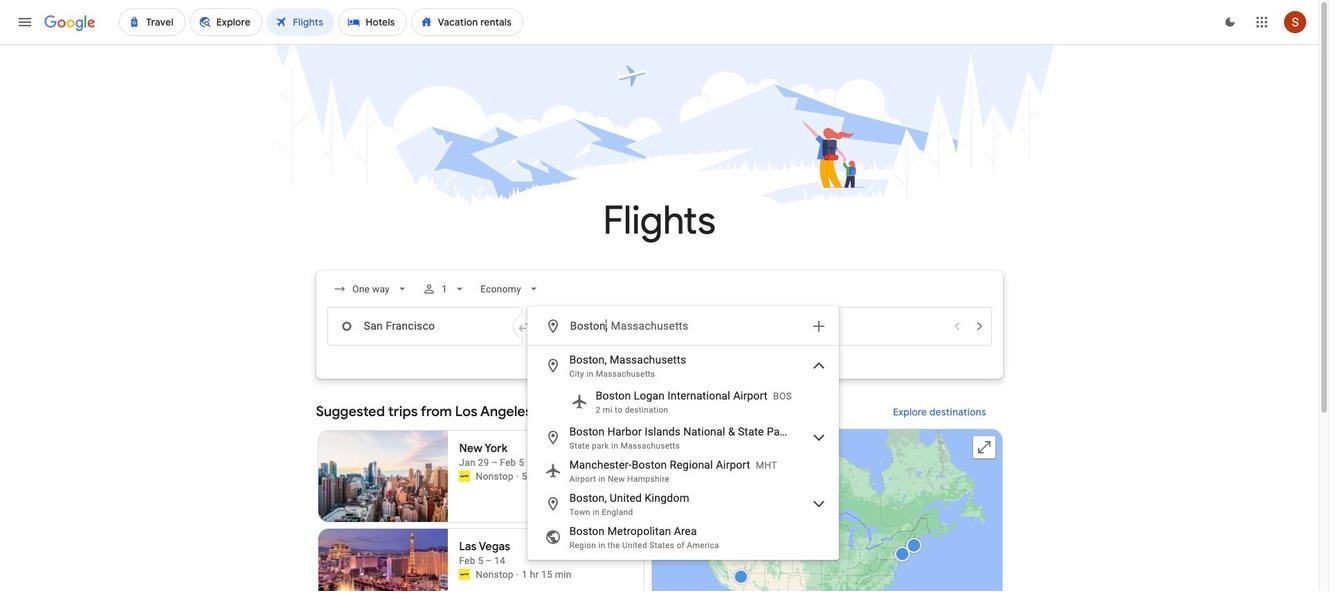 Task type: locate. For each thing, give the bounding box(es) containing it.
Where else? text field
[[569, 310, 802, 343]]

boston, massachusetts option
[[528, 350, 838, 383]]

suggested trips from los angeles region
[[316, 396, 1003, 592]]

2 spirit image from the top
[[459, 570, 470, 581]]

enter your destination dialog
[[527, 307, 839, 561]]

1 vertical spatial spirit image
[[459, 570, 470, 581]]

destination, select multiple airports image
[[810, 318, 827, 335]]

main menu image
[[17, 14, 33, 30]]

 image inside suggested trips from los angeles region
[[516, 470, 519, 484]]

spirit image
[[459, 471, 470, 483], [459, 570, 470, 581]]

Flight search field
[[305, 271, 1014, 561]]

list box inside 'enter your destination' dialog
[[528, 346, 838, 560]]

 image
[[516, 470, 519, 484]]

change appearance image
[[1214, 6, 1247, 39]]

0 vertical spatial spirit image
[[459, 471, 470, 483]]

1 spirit image from the top
[[459, 471, 470, 483]]

boston harbor islands national & state park, massachusetts option
[[528, 422, 838, 455]]

149 US dollars text field
[[611, 502, 632, 514]]

 image
[[516, 568, 519, 582]]

list box
[[528, 346, 838, 560]]

boston, united kingdom option
[[528, 488, 838, 521]]

None text field
[[327, 307, 522, 346]]

None field
[[327, 277, 414, 302], [475, 277, 546, 302], [327, 277, 414, 302], [475, 277, 546, 302]]



Task type: describe. For each thing, give the bounding box(es) containing it.
none text field inside flight search box
[[327, 307, 522, 346]]

manchester-boston regional airport (mht) option
[[528, 455, 838, 488]]

boston logan international airport (bos) option
[[528, 383, 838, 422]]

 image inside suggested trips from los angeles region
[[516, 568, 519, 582]]

spirit image for  icon inside the suggested trips from los angeles region
[[459, 471, 470, 483]]

spirit image for  image within suggested trips from los angeles region
[[459, 570, 470, 581]]

Departure text field
[[767, 308, 945, 345]]

toggle nearby airports for boston harbor islands national & state park, massachusetts image
[[810, 430, 827, 447]]

boston metropolitan area option
[[528, 521, 838, 555]]

toggle nearby airports for boston, massachusetts image
[[810, 358, 827, 375]]

toggle nearby airports for boston, united kingdom image
[[810, 496, 827, 513]]



Task type: vqa. For each thing, say whether or not it's contained in the screenshot.
the stop
no



